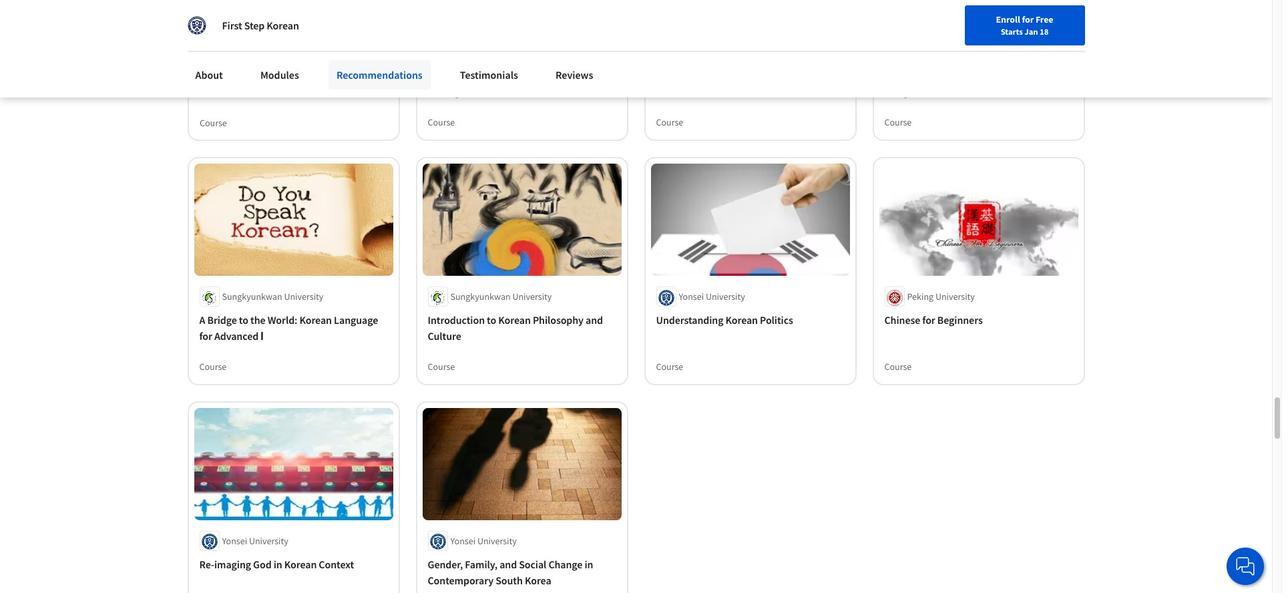 Task type: locate. For each thing, give the bounding box(es) containing it.
ⅰ inside a bridge to the world: korean language for beginners ⅰ
[[490, 85, 493, 98]]

ⅰ down testimonials
[[490, 85, 493, 98]]

0 horizontal spatial in
[[274, 557, 282, 571]]

2 horizontal spatial bridge
[[664, 69, 694, 82]]

a bridge to the world: korean language for beginners ⅰ link
[[428, 68, 616, 100]]

0 horizontal spatial ⅰ
[[261, 329, 263, 343]]

university for a bridge to the world: korean language for advanced ⅰ
[[284, 290, 323, 303]]

beginners down testimonials
[[443, 85, 488, 98]]

god
[[253, 557, 272, 571]]

to inside introduction to korean philosophy and culture
[[487, 313, 496, 327]]

korean
[[267, 19, 299, 32], [269, 69, 301, 82], [528, 69, 560, 82], [756, 69, 789, 82], [904, 69, 936, 82], [300, 313, 332, 327], [498, 313, 531, 327], [726, 313, 758, 327], [284, 557, 317, 571]]

understanding korean politics
[[656, 313, 793, 327]]

1 horizontal spatial the
[[479, 69, 494, 82]]

world:
[[496, 69, 526, 82], [724, 69, 754, 82], [268, 313, 297, 327]]

for inside a bridge to the world: korean language for advanced ⅰ
[[199, 329, 212, 343]]

the
[[479, 69, 494, 82], [707, 69, 722, 82], [250, 313, 266, 327]]

1 horizontal spatial language
[[562, 69, 607, 82]]

yonsei for imaging
[[222, 535, 247, 547]]

language
[[562, 69, 607, 82], [791, 69, 835, 82], [334, 313, 378, 327]]

1 vertical spatial and
[[500, 557, 517, 571]]

world: for advanced
[[268, 313, 297, 327]]

0 horizontal spatial bridge
[[207, 313, 237, 327]]

a
[[428, 69, 434, 82], [656, 69, 662, 82], [199, 313, 205, 327]]

speak
[[239, 69, 266, 82]]

university up a bridge to the world: korean language for intermediate1 link at the top of page
[[741, 46, 780, 58]]

world: inside a bridge to the world: korean language for beginners ⅰ
[[496, 69, 526, 82]]

chinese for beginners
[[885, 313, 983, 327]]

0 horizontal spatial introduction
[[428, 313, 485, 327]]

world: for beginners
[[496, 69, 526, 82]]

to inside a bridge to the world: korean language for intermediate1
[[696, 69, 705, 82]]

yonsei university for to
[[222, 46, 288, 58]]

university up the 'a bridge to the world: korean language for beginners ⅰ' link
[[512, 46, 552, 58]]

ⅰ for advanced
[[261, 329, 263, 343]]

1 vertical spatial introduction
[[428, 313, 485, 327]]

about
[[195, 68, 223, 81]]

1 horizontal spatial bridge
[[436, 69, 465, 82]]

yonsei down "first"
[[222, 46, 247, 58]]

1 vertical spatial beginners
[[938, 313, 983, 327]]

bridge inside a bridge to the world: korean language for beginners ⅰ
[[436, 69, 465, 82]]

university up the 'an'
[[969, 46, 1009, 58]]

yonsei up gender,
[[450, 535, 476, 547]]

in
[[274, 557, 282, 571], [585, 557, 593, 571]]

peking
[[907, 290, 934, 303]]

the inside a bridge to the world: korean language for advanced ⅰ
[[250, 313, 266, 327]]

2 horizontal spatial world:
[[724, 69, 754, 82]]

course for a bridge to the world: korean language for advanced ⅰ
[[199, 361, 227, 373]]

sungkyunkwan university for a bridge to the world: korean language for intermediate1
[[679, 46, 780, 58]]

gender, family, and social change in contemporary south korea link
[[428, 556, 616, 588]]

for inside a bridge to the world: korean language for intermediate1
[[656, 85, 669, 98]]

sungkyunkwan university up a bridge to the world: korean language for advanced ⅰ
[[222, 290, 323, 303]]

0 horizontal spatial beginners
[[443, 85, 488, 98]]

2 horizontal spatial language
[[791, 69, 835, 82]]

yonsei university for imaging
[[222, 535, 288, 547]]

yonsei university up family,
[[450, 535, 517, 547]]

for
[[1022, 13, 1034, 25], [428, 85, 441, 98], [656, 85, 669, 98], [923, 313, 935, 327], [199, 329, 212, 343]]

yonsei university up god
[[222, 535, 288, 547]]

for for a bridge to the world: korean language for advanced ⅰ
[[199, 329, 212, 343]]

university for gender, family, and social change in contemporary south korea
[[477, 535, 517, 547]]

introduction up culture
[[428, 313, 485, 327]]

understanding
[[656, 313, 724, 327]]

learn to speak korean 1 link
[[199, 68, 388, 84]]

sungkyunkwan for introduction to korean philosophy and culture
[[450, 290, 511, 303]]

and
[[586, 313, 603, 327], [500, 557, 517, 571]]

sungkyunkwan down find your new career link
[[907, 46, 967, 58]]

1 horizontal spatial ⅰ
[[490, 85, 493, 98]]

imaging
[[214, 557, 251, 571]]

in right the change
[[585, 557, 593, 571]]

0 horizontal spatial the
[[250, 313, 266, 327]]

yonsei for to
[[222, 46, 247, 58]]

yonsei university
[[222, 46, 288, 58], [679, 290, 745, 303], [222, 535, 288, 547], [450, 535, 517, 547]]

2 horizontal spatial a
[[656, 69, 662, 82]]

language for a bridge to the world: korean language for advanced ⅰ
[[334, 313, 378, 327]]

beginners
[[443, 85, 488, 98], [938, 313, 983, 327]]

philosophy
[[533, 313, 584, 327]]

understanding korean politics link
[[656, 312, 844, 328]]

yonsei
[[222, 46, 247, 58], [679, 290, 704, 303], [222, 535, 247, 547], [450, 535, 476, 547]]

for left advanced
[[199, 329, 212, 343]]

course for understanding korean politics
[[656, 361, 683, 373]]

university up modules link
[[249, 46, 288, 58]]

enroll for free starts jan 18
[[996, 13, 1054, 37]]

beginners down peking university
[[938, 313, 983, 327]]

reviews
[[556, 68, 593, 81]]

sungkyunkwan up advanced
[[222, 290, 282, 303]]

enroll
[[996, 13, 1020, 25]]

sungkyunkwan up testimonials 'link'
[[450, 46, 511, 58]]

gender,
[[428, 557, 463, 571]]

family,
[[465, 557, 498, 571]]

step
[[244, 19, 265, 32]]

korea
[[525, 573, 551, 587]]

0 horizontal spatial and
[[500, 557, 517, 571]]

course for a bridge to the world: korean language for beginners ⅰ
[[428, 116, 455, 128]]

peking university
[[907, 290, 975, 303]]

context
[[319, 557, 354, 571]]

introduction
[[998, 69, 1055, 82], [428, 313, 485, 327]]

sungkyunkwan university up introduction to korean philosophy and culture
[[450, 290, 552, 303]]

0 horizontal spatial world:
[[268, 313, 297, 327]]

0 horizontal spatial a
[[199, 313, 205, 327]]

english
[[1016, 15, 1049, 28]]

language inside a bridge to the world: korean language for intermediate1
[[791, 69, 835, 82]]

sungkyunkwan university for a bridge to the world: korean language for advanced ⅰ
[[222, 290, 323, 303]]

a bridge to the world: korean language for advanced ⅰ link
[[199, 312, 388, 344]]

recommendations link
[[328, 60, 431, 89]]

bridge inside a bridge to the world: korean language for advanced ⅰ
[[207, 313, 237, 327]]

the inside a bridge to the world: korean language for intermediate1
[[707, 69, 722, 82]]

for inside a bridge to the world: korean language for beginners ⅰ
[[428, 85, 441, 98]]

introduction inside the korean alphabet: an introduction to hangeul
[[998, 69, 1055, 82]]

0 vertical spatial and
[[586, 313, 603, 327]]

and up south
[[500, 557, 517, 571]]

bridge for advanced
[[207, 313, 237, 327]]

1 horizontal spatial beginners
[[938, 313, 983, 327]]

yonsei university up learn to speak korean 1
[[222, 46, 288, 58]]

for inside enroll for free starts jan 18
[[1022, 13, 1034, 25]]

for up the jan
[[1022, 13, 1034, 25]]

university
[[249, 46, 288, 58], [512, 46, 552, 58], [741, 46, 780, 58], [969, 46, 1009, 58], [284, 290, 323, 303], [512, 290, 552, 303], [706, 290, 745, 303], [936, 290, 975, 303], [249, 535, 288, 547], [477, 535, 517, 547]]

2 horizontal spatial the
[[707, 69, 722, 82]]

yonsei up understanding
[[679, 290, 704, 303]]

sungkyunkwan university up testimonials 'link'
[[450, 46, 552, 58]]

advanced
[[214, 329, 259, 343]]

course for chinese for beginners
[[885, 361, 912, 373]]

contemporary
[[428, 573, 494, 587]]

language inside a bridge to the world: korean language for advanced ⅰ
[[334, 313, 378, 327]]

1 horizontal spatial in
[[585, 557, 593, 571]]

university up god
[[249, 535, 288, 547]]

sungkyunkwan up introduction to korean philosophy and culture
[[450, 290, 511, 303]]

and right philosophy
[[586, 313, 603, 327]]

course for learn to speak korean 1
[[199, 116, 227, 128]]

0 vertical spatial ⅰ
[[490, 85, 493, 98]]

korean inside the korean alphabet: an introduction to hangeul
[[904, 69, 936, 82]]

0 horizontal spatial language
[[334, 313, 378, 327]]

new
[[940, 15, 958, 27]]

ⅰ right advanced
[[261, 329, 263, 343]]

language inside a bridge to the world: korean language for beginners ⅰ
[[562, 69, 607, 82]]

for for a bridge to the world: korean language for beginners ⅰ
[[428, 85, 441, 98]]

a inside a bridge to the world: korean language for advanced ⅰ
[[199, 313, 205, 327]]

introduction right the 'an'
[[998, 69, 1055, 82]]

for left testimonials 'link'
[[428, 85, 441, 98]]

yonsei university up understanding korean politics
[[679, 290, 745, 303]]

2 in from the left
[[585, 557, 593, 571]]

sungkyunkwan university up alphabet:
[[907, 46, 1009, 58]]

ⅰ inside a bridge to the world: korean language for advanced ⅰ
[[261, 329, 263, 343]]

0 vertical spatial introduction
[[998, 69, 1055, 82]]

in right god
[[274, 557, 282, 571]]

the for advanced
[[250, 313, 266, 327]]

1 horizontal spatial world:
[[496, 69, 526, 82]]

find
[[902, 15, 919, 27]]

korean inside a bridge to the world: korean language for advanced ⅰ
[[300, 313, 332, 327]]

university up chinese for beginners
[[936, 290, 975, 303]]

0 vertical spatial beginners
[[443, 85, 488, 98]]

bridge
[[436, 69, 465, 82], [664, 69, 694, 82], [207, 313, 237, 327]]

1 horizontal spatial introduction
[[998, 69, 1055, 82]]

university up a bridge to the world: korean language for advanced ⅰ link
[[284, 290, 323, 303]]

bridge inside a bridge to the world: korean language for intermediate1
[[664, 69, 694, 82]]

korean inside introduction to korean philosophy and culture
[[498, 313, 531, 327]]

world: inside a bridge to the world: korean language for advanced ⅰ
[[268, 313, 297, 327]]

course
[[199, 116, 227, 128], [428, 116, 455, 128], [656, 116, 683, 128], [885, 116, 912, 128], [199, 361, 227, 373], [428, 361, 455, 373], [656, 361, 683, 373], [885, 361, 912, 373]]

for left intermediate1 on the top right of page
[[656, 85, 669, 98]]

1 vertical spatial ⅰ
[[261, 329, 263, 343]]

None search field
[[190, 8, 511, 35]]

the inside a bridge to the world: korean language for beginners ⅰ
[[479, 69, 494, 82]]

university up introduction to korean philosophy and culture link
[[512, 290, 552, 303]]

university for a bridge to the world: korean language for intermediate1
[[741, 46, 780, 58]]

ⅰ
[[490, 85, 493, 98], [261, 329, 263, 343]]

a inside a bridge to the world: korean language for intermediate1
[[656, 69, 662, 82]]

university for re-imaging god in korean context
[[249, 535, 288, 547]]

sungkyunkwan
[[450, 46, 511, 58], [679, 46, 739, 58], [907, 46, 967, 58], [222, 290, 282, 303], [450, 290, 511, 303]]

1 horizontal spatial a
[[428, 69, 434, 82]]

sungkyunkwan up intermediate1 on the top right of page
[[679, 46, 739, 58]]

jan
[[1025, 26, 1038, 37]]

university up family,
[[477, 535, 517, 547]]

university up understanding korean politics
[[706, 290, 745, 303]]

sungkyunkwan university up a bridge to the world: korean language for intermediate1
[[679, 46, 780, 58]]

sungkyunkwan university
[[450, 46, 552, 58], [679, 46, 780, 58], [907, 46, 1009, 58], [222, 290, 323, 303], [450, 290, 552, 303]]

yonsei up imaging
[[222, 535, 247, 547]]

sungkyunkwan for a bridge to the world: korean language for advanced ⅰ
[[222, 290, 282, 303]]

to
[[227, 69, 237, 82], [467, 69, 477, 82], [696, 69, 705, 82], [1057, 69, 1067, 82], [239, 313, 248, 327], [487, 313, 496, 327]]

language for a bridge to the world: korean language for intermediate1
[[791, 69, 835, 82]]

the korean alphabet: an introduction to hangeul
[[885, 69, 1067, 98]]

korean inside a bridge to the world: korean language for beginners ⅰ
[[528, 69, 560, 82]]

a for a bridge to the world: korean language for intermediate1
[[656, 69, 662, 82]]

world: inside a bridge to the world: korean language for intermediate1
[[724, 69, 754, 82]]

university for a bridge to the world: korean language for beginners ⅰ
[[512, 46, 552, 58]]

in inside 'gender, family, and social change in contemporary south korea'
[[585, 557, 593, 571]]

1 horizontal spatial and
[[586, 313, 603, 327]]

and inside introduction to korean philosophy and culture
[[586, 313, 603, 327]]

1 in from the left
[[274, 557, 282, 571]]

a inside a bridge to the world: korean language for beginners ⅰ
[[428, 69, 434, 82]]



Task type: vqa. For each thing, say whether or not it's contained in the screenshot.
Intermediate1's World:
yes



Task type: describe. For each thing, give the bounding box(es) containing it.
testimonials link
[[452, 60, 526, 89]]

to inside a bridge to the world: korean language for beginners ⅰ
[[467, 69, 477, 82]]

south
[[496, 573, 523, 587]]

find your new career link
[[895, 13, 992, 30]]

sungkyunkwan for the korean alphabet: an introduction to hangeul
[[907, 46, 967, 58]]

gender, family, and social change in contemporary south korea
[[428, 557, 593, 587]]

course for a bridge to the world: korean language for intermediate1
[[656, 116, 683, 128]]

university for learn to speak korean 1
[[249, 46, 288, 58]]

find your new career
[[902, 15, 985, 27]]

to inside a bridge to the world: korean language for advanced ⅰ
[[239, 313, 248, 327]]

yonsei for family,
[[450, 535, 476, 547]]

1
[[303, 69, 308, 82]]

university for chinese for beginners
[[936, 290, 975, 303]]

for for a bridge to the world: korean language for intermediate1
[[656, 85, 669, 98]]

ⅰ for beginners
[[490, 85, 493, 98]]

a for a bridge to the world: korean language for advanced ⅰ
[[199, 313, 205, 327]]

and inside 'gender, family, and social change in contemporary south korea'
[[500, 557, 517, 571]]

hangeul
[[885, 85, 922, 98]]

chat with us image
[[1235, 556, 1256, 577]]

a bridge to the world: korean language for intermediate1
[[656, 69, 835, 98]]

a bridge to the world: korean language for beginners ⅰ
[[428, 69, 607, 98]]

sungkyunkwan for a bridge to the world: korean language for intermediate1
[[679, 46, 739, 58]]

sungkyunkwan university for a bridge to the world: korean language for beginners ⅰ
[[450, 46, 552, 58]]

beginners inside a bridge to the world: korean language for beginners ⅰ
[[443, 85, 488, 98]]

for down peking
[[923, 313, 935, 327]]

to inside the korean alphabet: an introduction to hangeul
[[1057, 69, 1067, 82]]

an
[[984, 69, 996, 82]]

first
[[222, 19, 242, 32]]

course for the korean alphabet: an introduction to hangeul
[[885, 116, 912, 128]]

free
[[1036, 13, 1054, 25]]

intermediate1
[[671, 85, 736, 98]]

about link
[[187, 60, 231, 89]]

learn to speak korean 1
[[199, 69, 308, 82]]

reviews link
[[548, 60, 601, 89]]

introduction to korean philosophy and culture link
[[428, 312, 616, 344]]

course for introduction to korean philosophy and culture
[[428, 361, 455, 373]]

testimonials
[[460, 68, 518, 81]]

the for beginners
[[479, 69, 494, 82]]

re-
[[199, 557, 214, 571]]

recommendations
[[337, 68, 423, 81]]

a bridge to the world: korean language for intermediate1 link
[[656, 68, 844, 100]]

politics
[[760, 313, 793, 327]]

in inside re-imaging god in korean context link
[[274, 557, 282, 571]]

the
[[885, 69, 902, 82]]

18
[[1040, 26, 1049, 37]]

social
[[519, 557, 546, 571]]

your
[[921, 15, 938, 27]]

korean inside a bridge to the world: korean language for intermediate1
[[756, 69, 789, 82]]

the korean alphabet: an introduction to hangeul link
[[885, 68, 1073, 100]]

alphabet:
[[938, 69, 982, 82]]

yonsei university for korean
[[679, 290, 745, 303]]

starts
[[1001, 26, 1023, 37]]

yonsei for korean
[[679, 290, 704, 303]]

bridge for beginners
[[436, 69, 465, 82]]

introduction inside introduction to korean philosophy and culture
[[428, 313, 485, 327]]

re-imaging god in korean context
[[199, 557, 354, 571]]

a bridge to the world: korean language for advanced ⅰ
[[199, 313, 378, 343]]

university for introduction to korean philosophy and culture
[[512, 290, 552, 303]]

sungkyunkwan for a bridge to the world: korean language for beginners ⅰ
[[450, 46, 511, 58]]

language for a bridge to the world: korean language for beginners ⅰ
[[562, 69, 607, 82]]

yonsei university image
[[187, 16, 206, 35]]

change
[[549, 557, 583, 571]]

chinese for beginners link
[[885, 312, 1073, 328]]

english button
[[992, 0, 1073, 43]]

career
[[960, 15, 985, 27]]

yonsei university for family,
[[450, 535, 517, 547]]

chinese
[[885, 313, 920, 327]]

first step korean
[[222, 19, 299, 32]]

culture
[[428, 329, 461, 343]]

a for a bridge to the world: korean language for beginners ⅰ
[[428, 69, 434, 82]]

modules
[[260, 68, 299, 81]]

bridge for intermediate1
[[664, 69, 694, 82]]

introduction to korean philosophy and culture
[[428, 313, 603, 343]]

modules link
[[252, 60, 307, 89]]

sungkyunkwan university for introduction to korean philosophy and culture
[[450, 290, 552, 303]]

world: for intermediate1
[[724, 69, 754, 82]]

university for understanding korean politics
[[706, 290, 745, 303]]

university for the korean alphabet: an introduction to hangeul
[[969, 46, 1009, 58]]

re-imaging god in korean context link
[[199, 556, 388, 572]]

learn
[[199, 69, 225, 82]]

sungkyunkwan university for the korean alphabet: an introduction to hangeul
[[907, 46, 1009, 58]]

the for intermediate1
[[707, 69, 722, 82]]



